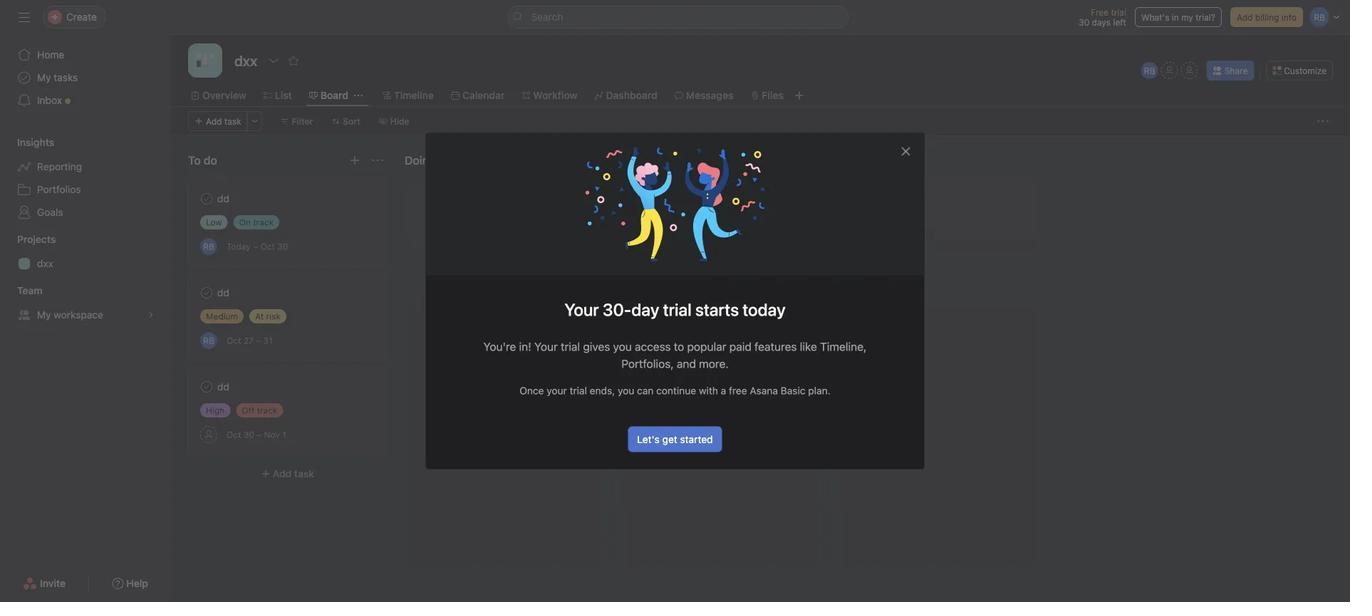 Task type: vqa. For each thing, say whether or not it's contained in the screenshot.
dd
yes



Task type: describe. For each thing, give the bounding box(es) containing it.
reporting
[[37, 161, 82, 172]]

add billing info
[[1237, 12, 1297, 22]]

board image
[[197, 52, 214, 69]]

task for the middle add task button
[[728, 194, 748, 206]]

left
[[1113, 17, 1127, 27]]

gives
[[583, 340, 610, 353]]

a
[[721, 385, 726, 397]]

access
[[635, 340, 671, 353]]

at
[[255, 311, 264, 321]]

you're in! your trial gives you access to popular paid features like timeline, portfolios, and more.
[[483, 340, 867, 371]]

paid
[[729, 340, 752, 353]]

team button
[[0, 284, 42, 298]]

trial inside you're in! your trial gives you access to popular paid features like timeline, portfolios, and more.
[[561, 340, 580, 353]]

trial?
[[1196, 12, 1216, 22]]

to
[[674, 340, 684, 353]]

free
[[1091, 7, 1109, 17]]

share
[[1225, 66, 1248, 76]]

track for on track
[[253, 217, 274, 227]]

inbox
[[37, 94, 62, 106]]

you're
[[483, 340, 516, 353]]

nov
[[264, 430, 280, 440]]

today – oct 30
[[227, 242, 288, 252]]

goals link
[[9, 201, 162, 224]]

you inside you're in! your trial gives you access to popular paid features like timeline, portfolios, and more.
[[613, 340, 632, 353]]

oct 30 – nov 1
[[227, 430, 286, 440]]

27
[[244, 336, 254, 346]]

started
[[680, 433, 713, 445]]

my for my workspace
[[37, 309, 51, 321]]

dd for medium
[[217, 287, 229, 299]]

done
[[621, 154, 649, 167]]

let's
[[637, 433, 660, 445]]

and
[[677, 357, 696, 371]]

messages
[[686, 89, 734, 101]]

portfolios
[[37, 183, 81, 195]]

projects
[[17, 233, 56, 245]]

dd for low
[[217, 193, 229, 205]]

dd for high
[[217, 381, 229, 393]]

invite button
[[14, 571, 75, 596]]

day
[[632, 300, 659, 320]]

section
[[885, 154, 924, 167]]

add billing info button
[[1231, 7, 1303, 27]]

0 vertical spatial add task button
[[188, 111, 248, 131]]

what's in my trial? button
[[1135, 7, 1222, 27]]

on track
[[239, 217, 274, 227]]

once your trial ends, you can continue with a free asana basic plan.
[[520, 385, 831, 397]]

portfolios,
[[622, 357, 674, 371]]

projects element
[[0, 227, 171, 278]]

add task image
[[349, 155, 361, 166]]

invite
[[40, 578, 66, 589]]

home link
[[9, 43, 162, 66]]

today
[[227, 242, 251, 252]]

rb for oct 27 – 31
[[203, 336, 214, 346]]

your inside you're in! your trial gives you access to popular paid features like timeline, portfolios, and more.
[[534, 340, 558, 353]]

dashboard
[[606, 89, 658, 101]]

add for add task button to the bottom
[[273, 468, 292, 480]]

asana
[[750, 385, 778, 397]]

add inside 'button'
[[1237, 12, 1253, 22]]

close image
[[900, 146, 912, 157]]

in!
[[519, 340, 531, 353]]

1 vertical spatial you
[[618, 385, 634, 397]]

what's in my trial?
[[1141, 12, 1216, 22]]

1 vertical spatial add task
[[706, 194, 748, 206]]

tasks
[[54, 72, 78, 83]]

trial right day
[[663, 300, 692, 320]]

board
[[321, 89, 348, 101]]

in
[[1172, 12, 1179, 22]]

global element
[[0, 35, 171, 120]]

low
[[206, 217, 222, 227]]

billing
[[1255, 12, 1279, 22]]

add for add task button to the top
[[206, 116, 222, 126]]

– for at
[[256, 336, 261, 346]]

files
[[762, 89, 784, 101]]

goals
[[37, 206, 63, 218]]

inbox link
[[9, 89, 162, 112]]

share button
[[1207, 61, 1254, 81]]

insights element
[[0, 130, 171, 227]]

off track
[[242, 405, 277, 415]]

trial right 'your'
[[570, 385, 587, 397]]

can
[[637, 385, 654, 397]]

workspace
[[54, 309, 103, 321]]

rb button for oct 27 – 31
[[200, 332, 217, 349]]

free
[[729, 385, 747, 397]]

0 vertical spatial –
[[253, 242, 258, 252]]

calendar link
[[451, 88, 505, 103]]

like
[[800, 340, 817, 353]]

info
[[1282, 12, 1297, 22]]

timeline,
[[820, 340, 867, 353]]

reporting link
[[9, 155, 162, 178]]

completed image for medium
[[198, 284, 215, 301]]

hide sidebar image
[[19, 11, 30, 23]]

task for add task button to the bottom
[[294, 468, 314, 480]]

my tasks link
[[9, 66, 162, 89]]

oct for off
[[227, 430, 241, 440]]

rb button for today – oct 30
[[200, 238, 217, 255]]



Task type: locate. For each thing, give the bounding box(es) containing it.
search list box
[[507, 6, 849, 29]]

completed checkbox up high on the bottom of the page
[[198, 378, 215, 395]]

1 dd from the top
[[217, 193, 229, 205]]

2 vertical spatial add task button
[[188, 461, 388, 487]]

Completed checkbox
[[198, 190, 215, 207]]

0 vertical spatial dd
[[217, 193, 229, 205]]

free trial 30 days left
[[1079, 7, 1127, 27]]

rb down medium
[[203, 336, 214, 346]]

add task
[[206, 116, 241, 126], [706, 194, 748, 206], [273, 468, 314, 480]]

2 horizontal spatial 30
[[1079, 17, 1090, 27]]

– left 31
[[256, 336, 261, 346]]

rb
[[1144, 66, 1155, 76], [203, 242, 214, 252], [203, 336, 214, 346]]

list link
[[264, 88, 292, 103]]

0 vertical spatial 30
[[1079, 17, 1090, 27]]

more.
[[699, 357, 729, 371]]

2 vertical spatial rb
[[203, 336, 214, 346]]

completed checkbox up medium
[[198, 284, 215, 301]]

0 vertical spatial you
[[613, 340, 632, 353]]

task for add task button to the top
[[224, 116, 241, 126]]

board link
[[309, 88, 348, 103]]

continue
[[656, 385, 696, 397]]

insights
[[17, 136, 54, 148]]

overview
[[202, 89, 246, 101]]

features
[[755, 340, 797, 353]]

Completed checkbox
[[198, 284, 215, 301], [198, 378, 215, 395]]

my tasks
[[37, 72, 78, 83]]

doing
[[405, 154, 436, 167]]

add section button
[[838, 148, 929, 173]]

basic plan.
[[781, 385, 831, 397]]

0 vertical spatial oct
[[260, 242, 275, 252]]

2 my from the top
[[37, 309, 51, 321]]

31
[[263, 336, 273, 346]]

my down "team"
[[37, 309, 51, 321]]

2 horizontal spatial add task
[[706, 194, 748, 206]]

0 vertical spatial rb button
[[1141, 62, 1158, 79]]

trial inside free trial 30 days left
[[1111, 7, 1127, 17]]

1 vertical spatial rb button
[[200, 238, 217, 255]]

rb button down medium
[[200, 332, 217, 349]]

overview link
[[191, 88, 246, 103]]

team
[[17, 285, 42, 296]]

projects button
[[0, 232, 56, 247]]

2 vertical spatial add task
[[273, 468, 314, 480]]

30-
[[603, 300, 632, 320]]

30 left days on the right top of page
[[1079, 17, 1090, 27]]

1 vertical spatial add task button
[[630, 187, 812, 213]]

to do
[[188, 154, 217, 167]]

2 horizontal spatial task
[[728, 194, 748, 206]]

dd up medium
[[217, 287, 229, 299]]

search button
[[507, 6, 849, 29]]

2 vertical spatial oct
[[227, 430, 241, 440]]

0 horizontal spatial add task
[[206, 116, 241, 126]]

30 left nov
[[244, 430, 254, 440]]

1 horizontal spatial task
[[294, 468, 314, 480]]

1 vertical spatial 30
[[277, 242, 288, 252]]

home
[[37, 49, 64, 61]]

0 vertical spatial task
[[224, 116, 241, 126]]

rb for today – oct 30
[[203, 242, 214, 252]]

1 horizontal spatial 30
[[277, 242, 288, 252]]

oct left 27
[[227, 336, 241, 346]]

trial right the free
[[1111, 7, 1127, 17]]

medium
[[206, 311, 238, 321]]

portfolios link
[[9, 178, 162, 201]]

track right off
[[257, 405, 277, 415]]

my for my tasks
[[37, 72, 51, 83]]

starts today
[[695, 300, 786, 320]]

oct
[[260, 242, 275, 252], [227, 336, 241, 346], [227, 430, 241, 440]]

at risk
[[255, 311, 281, 321]]

what's
[[1141, 12, 1170, 22]]

completed image up high on the bottom of the page
[[198, 378, 215, 395]]

2 dd from the top
[[217, 287, 229, 299]]

1 completed image from the top
[[198, 284, 215, 301]]

1 vertical spatial completed checkbox
[[198, 378, 215, 395]]

2 completed image from the top
[[198, 378, 215, 395]]

completed checkbox for medium
[[198, 284, 215, 301]]

your right in!
[[534, 340, 558, 353]]

2 vertical spatial rb button
[[200, 332, 217, 349]]

1 vertical spatial dd
[[217, 287, 229, 299]]

2 completed checkbox from the top
[[198, 378, 215, 395]]

my inside global element
[[37, 72, 51, 83]]

1 completed checkbox from the top
[[198, 284, 215, 301]]

0 horizontal spatial your
[[534, 340, 558, 353]]

0 vertical spatial your
[[565, 300, 599, 320]]

completed checkbox for high
[[198, 378, 215, 395]]

teams element
[[0, 278, 171, 329]]

get
[[662, 433, 677, 445]]

oct down the on track
[[260, 242, 275, 252]]

add
[[1237, 12, 1253, 22], [206, 116, 222, 126], [861, 154, 882, 167], [706, 194, 725, 206], [273, 468, 292, 480]]

your 30-day trial starts today
[[565, 300, 786, 320]]

my workspace
[[37, 309, 103, 321]]

dd up high on the bottom of the page
[[217, 381, 229, 393]]

30 right today
[[277, 242, 288, 252]]

dxx link
[[9, 252, 162, 275]]

1 vertical spatial my
[[37, 309, 51, 321]]

list
[[275, 89, 292, 101]]

my left tasks
[[37, 72, 51, 83]]

your left 30-
[[565, 300, 599, 320]]

– left nov
[[257, 430, 262, 440]]

–
[[253, 242, 258, 252], [256, 336, 261, 346], [257, 430, 262, 440]]

days
[[1092, 17, 1111, 27]]

let's get started
[[637, 433, 713, 445]]

workflow link
[[522, 88, 578, 103]]

rb button down low
[[200, 238, 217, 255]]

task
[[224, 116, 241, 126], [728, 194, 748, 206], [294, 468, 314, 480]]

2 vertical spatial –
[[257, 430, 262, 440]]

rb button
[[1141, 62, 1158, 79], [200, 238, 217, 255], [200, 332, 217, 349]]

0 horizontal spatial 30
[[244, 430, 254, 440]]

oct left nov
[[227, 430, 241, 440]]

2 vertical spatial dd
[[217, 381, 229, 393]]

0 vertical spatial completed image
[[198, 284, 215, 301]]

0 vertical spatial rb
[[1144, 66, 1155, 76]]

0 vertical spatial completed checkbox
[[198, 284, 215, 301]]

0 vertical spatial add task
[[206, 116, 241, 126]]

rb down what's
[[1144, 66, 1155, 76]]

3 dd from the top
[[217, 381, 229, 393]]

oct for at
[[227, 336, 241, 346]]

1 vertical spatial track
[[257, 405, 277, 415]]

timeline link
[[383, 88, 434, 103]]

timeline
[[394, 89, 434, 101]]

completed image for high
[[198, 378, 215, 395]]

files link
[[751, 88, 784, 103]]

completed image up medium
[[198, 284, 215, 301]]

2 vertical spatial 30
[[244, 430, 254, 440]]

0 vertical spatial my
[[37, 72, 51, 83]]

dd right completed image
[[217, 193, 229, 205]]

add for the middle add task button
[[706, 194, 725, 206]]

oct 27 – 31
[[227, 336, 273, 346]]

ends,
[[590, 385, 615, 397]]

1 my from the top
[[37, 72, 51, 83]]

your
[[565, 300, 599, 320], [534, 340, 558, 353]]

1 vertical spatial –
[[256, 336, 261, 346]]

1 vertical spatial oct
[[227, 336, 241, 346]]

my inside "teams" "element"
[[37, 309, 51, 321]]

you right gives
[[613, 340, 632, 353]]

messages link
[[675, 88, 734, 103]]

once
[[520, 385, 544, 397]]

you
[[613, 340, 632, 353], [618, 385, 634, 397]]

trial left gives
[[561, 340, 580, 353]]

1
[[282, 430, 286, 440]]

0 horizontal spatial task
[[224, 116, 241, 126]]

my
[[1182, 12, 1193, 22]]

rb down low
[[203, 242, 214, 252]]

rb button down what's
[[1141, 62, 1158, 79]]

2 vertical spatial task
[[294, 468, 314, 480]]

track
[[253, 217, 274, 227], [257, 405, 277, 415]]

calendar
[[462, 89, 505, 101]]

search
[[531, 11, 563, 23]]

workflow
[[533, 89, 578, 101]]

add task button
[[188, 111, 248, 131], [630, 187, 812, 213], [188, 461, 388, 487]]

add to starred image
[[288, 55, 299, 66]]

you left can
[[618, 385, 634, 397]]

dashboard link
[[595, 88, 658, 103]]

1 vertical spatial rb
[[203, 242, 214, 252]]

high
[[206, 405, 225, 415]]

30 inside free trial 30 days left
[[1079, 17, 1090, 27]]

0 vertical spatial track
[[253, 217, 274, 227]]

completed image
[[198, 284, 215, 301], [198, 378, 215, 395]]

– right today
[[253, 242, 258, 252]]

1 horizontal spatial add task
[[273, 468, 314, 480]]

completed image
[[198, 190, 215, 207]]

1 vertical spatial task
[[728, 194, 748, 206]]

add section
[[861, 154, 924, 167]]

1 vertical spatial your
[[534, 340, 558, 353]]

dxx
[[37, 258, 53, 269]]

– for off
[[257, 430, 262, 440]]

None text field
[[231, 48, 261, 73]]

off
[[242, 405, 255, 415]]

let's get started button
[[628, 426, 722, 452]]

1 vertical spatial completed image
[[198, 378, 215, 395]]

1 horizontal spatial your
[[565, 300, 599, 320]]

track for off track
[[257, 405, 277, 415]]

track right on at the top
[[253, 217, 274, 227]]

with
[[699, 385, 718, 397]]

your
[[547, 385, 567, 397]]



